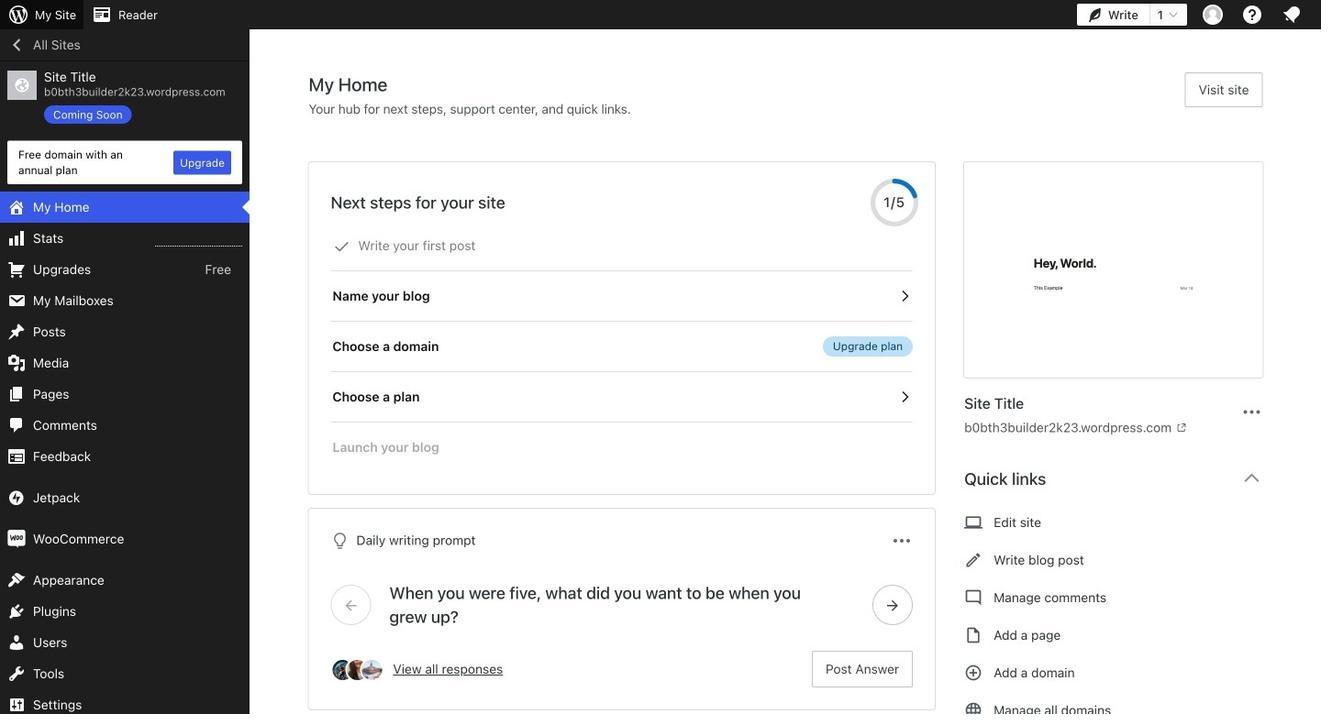 Task type: vqa. For each thing, say whether or not it's contained in the screenshot.
answered users image
yes



Task type: describe. For each thing, give the bounding box(es) containing it.
manage your notifications image
[[1281, 4, 1303, 26]]

1 task enabled image from the top
[[896, 288, 913, 305]]

mode_comment image
[[964, 587, 983, 609]]

edit image
[[964, 550, 983, 572]]

2 task enabled image from the top
[[896, 389, 913, 405]]

help image
[[1241, 4, 1263, 26]]

show previous prompt image
[[343, 597, 359, 614]]

task complete image
[[333, 239, 350, 255]]

my profile image
[[1203, 5, 1223, 25]]



Task type: locate. For each thing, give the bounding box(es) containing it.
main content
[[309, 72, 1277, 715]]

launchpad checklist element
[[331, 221, 913, 472]]

highest hourly views 0 image
[[155, 235, 242, 247]]

laptop image
[[964, 512, 983, 534]]

1 vertical spatial img image
[[7, 530, 26, 549]]

more options for site site title image
[[1241, 401, 1263, 423]]

img image
[[7, 489, 26, 507], [7, 530, 26, 549]]

answered users image right answered users image
[[360, 659, 384, 683]]

0 vertical spatial task enabled image
[[896, 288, 913, 305]]

0 vertical spatial img image
[[7, 489, 26, 507]]

2 answered users image from the left
[[360, 659, 384, 683]]

progress bar
[[871, 179, 918, 227]]

show next prompt image
[[885, 597, 901, 614]]

answered users image
[[331, 659, 355, 683]]

answered users image
[[345, 659, 369, 683], [360, 659, 384, 683]]

task enabled image
[[896, 288, 913, 305], [896, 389, 913, 405]]

2 img image from the top
[[7, 530, 26, 549]]

1 answered users image from the left
[[345, 659, 369, 683]]

answered users image down 'show previous prompt' "image"
[[345, 659, 369, 683]]

toggle menu image
[[891, 530, 913, 552]]

1 img image from the top
[[7, 489, 26, 507]]

insert_drive_file image
[[964, 625, 983, 647]]

1 vertical spatial task enabled image
[[896, 389, 913, 405]]



